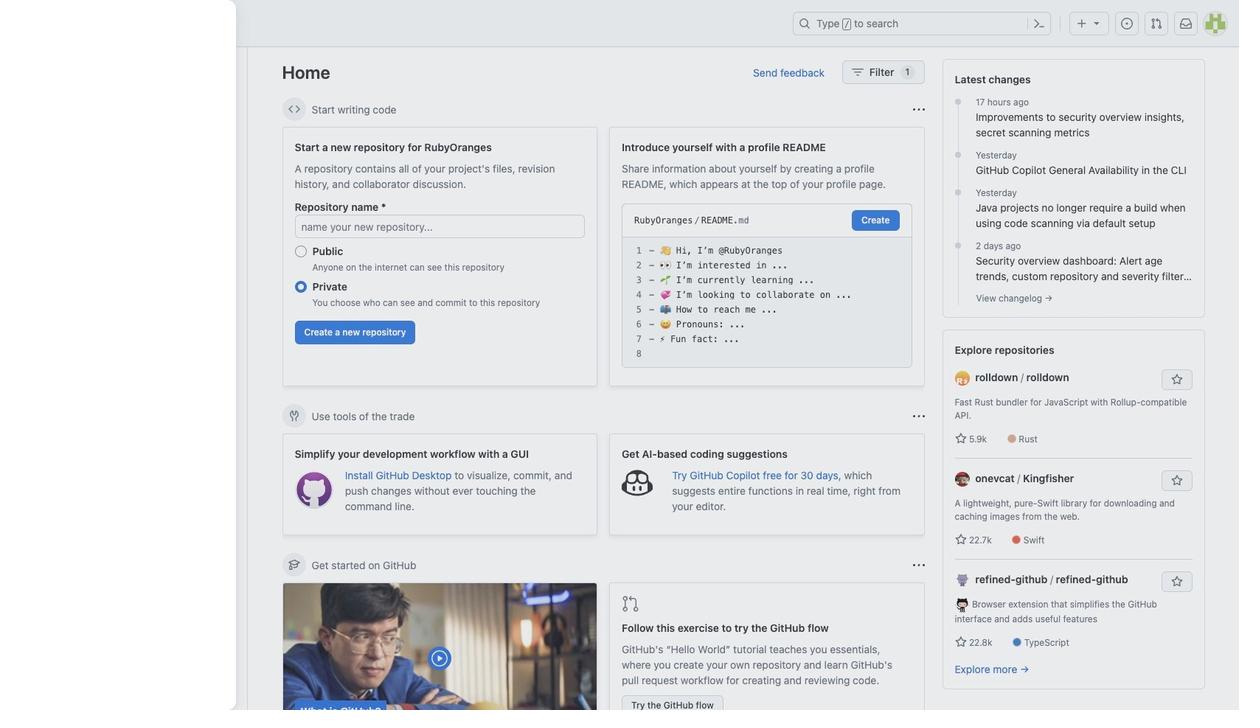 Task type: describe. For each thing, give the bounding box(es) containing it.
git pull request image
[[1151, 18, 1163, 30]]

2 dot fill image from the top
[[953, 187, 965, 199]]

triangle down image
[[1092, 17, 1103, 29]]

account element
[[0, 47, 248, 711]]

issue opened image
[[1122, 18, 1134, 30]]

explore repositories navigation
[[943, 330, 1206, 690]]

notifications image
[[1181, 18, 1193, 30]]

2 star image from the top
[[955, 637, 967, 649]]

explore element
[[943, 59, 1206, 711]]



Task type: vqa. For each thing, say whether or not it's contained in the screenshot.
dot fill image
yes



Task type: locate. For each thing, give the bounding box(es) containing it.
1 star image from the top
[[955, 534, 967, 546]]

1 dot fill image from the top
[[953, 149, 965, 161]]

1 vertical spatial dot fill image
[[953, 187, 965, 199]]

command palette image
[[1034, 18, 1046, 30]]

dot fill image
[[953, 96, 965, 108], [953, 187, 965, 199]]

0 vertical spatial dot fill image
[[953, 96, 965, 108]]

star image
[[955, 534, 967, 546], [955, 637, 967, 649]]

dot fill image
[[953, 149, 965, 161], [953, 240, 965, 252]]

plus image
[[1077, 18, 1089, 30]]

2 dot fill image from the top
[[953, 240, 965, 252]]

star image
[[955, 433, 967, 445]]

0 vertical spatial star image
[[955, 534, 967, 546]]

0 vertical spatial dot fill image
[[953, 149, 965, 161]]

1 dot fill image from the top
[[953, 96, 965, 108]]

1 vertical spatial star image
[[955, 637, 967, 649]]

1 vertical spatial dot fill image
[[953, 240, 965, 252]]



